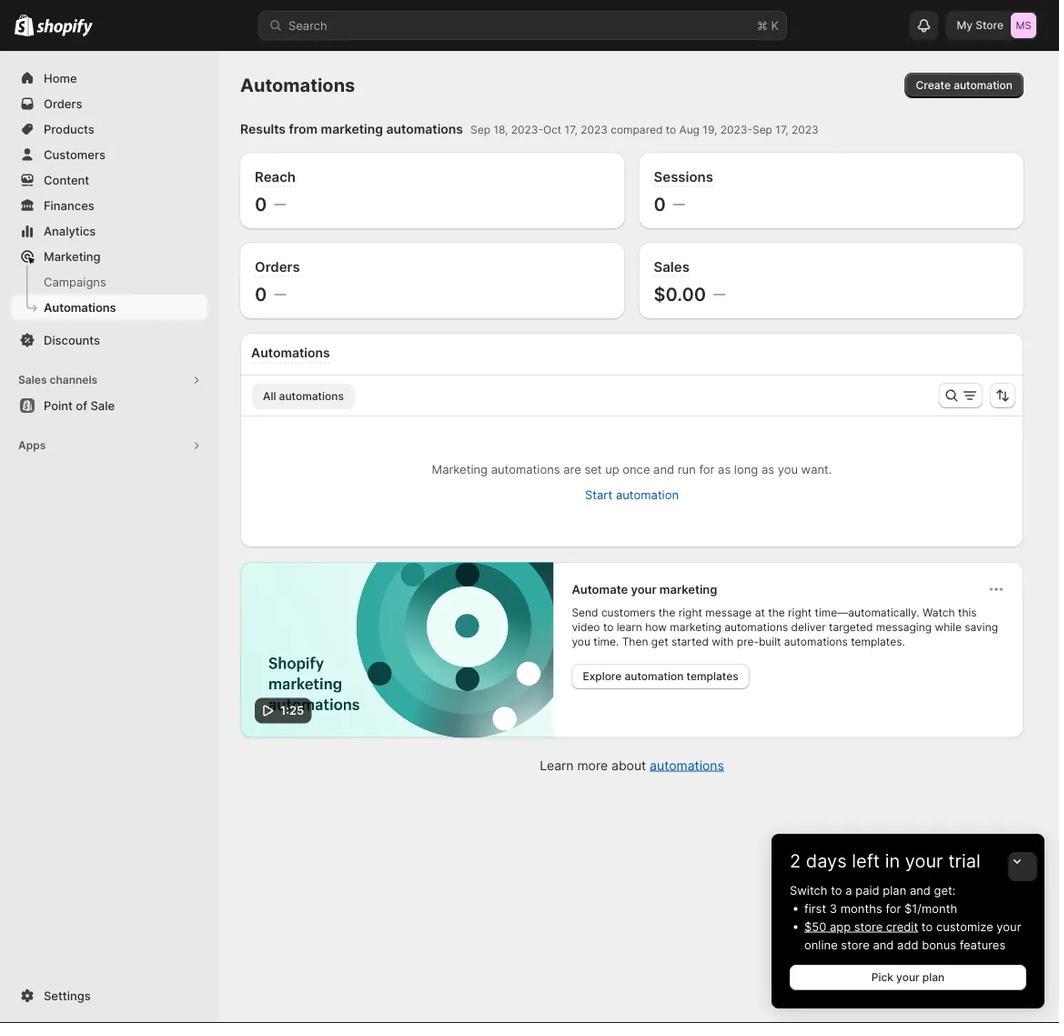 Task type: describe. For each thing, give the bounding box(es) containing it.
0 vertical spatial and
[[654, 462, 674, 476]]

get
[[651, 636, 668, 649]]

marketing automations are set up once and run for as long as you want.
[[432, 462, 832, 476]]

marketing inside send customers the right message at the right time—automatically. watch this video to learn how marketing automations deliver targeted messaging while saving you time. then get started with pre-built automations templates.
[[670, 621, 721, 634]]

of
[[76, 399, 87, 413]]

more
[[577, 758, 608, 774]]

and for switch
[[910, 884, 931, 898]]

finances link
[[11, 193, 207, 218]]

discounts link
[[11, 328, 207, 353]]

3
[[830, 902, 837, 916]]

learn
[[540, 758, 574, 774]]

once
[[623, 462, 650, 476]]

how
[[645, 621, 667, 634]]

create automation link
[[905, 73, 1024, 98]]

and for to
[[873, 938, 894, 952]]

store inside to customize your online store and add bonus features
[[841, 938, 870, 952]]

2 days left in your trial button
[[772, 835, 1045, 873]]

switch to a paid plan and get:
[[790, 884, 956, 898]]

orders for orders
[[44, 96, 82, 111]]

deliver
[[791, 621, 826, 634]]

create
[[916, 79, 951, 92]]

credit
[[886, 920, 918, 934]]

this
[[958, 607, 977, 620]]

explore
[[583, 670, 622, 683]]

content link
[[11, 167, 207, 193]]

sessions 0 —
[[654, 168, 713, 215]]

apps
[[18, 439, 46, 452]]

your inside 2 days left in your trial dropdown button
[[905, 850, 943, 873]]

$0.00
[[654, 283, 706, 305]]

your inside pick your plan link
[[897, 971, 920, 985]]

to left "a"
[[831, 884, 842, 898]]

home link
[[11, 66, 207, 91]]

marketing for your
[[660, 582, 717, 597]]

1 as from the left
[[718, 462, 731, 476]]

0 vertical spatial automations
[[240, 74, 355, 96]]

— for sessions 0 —
[[673, 197, 685, 211]]

my store
[[957, 19, 1004, 32]]

2 right from the left
[[788, 607, 812, 620]]

create automation
[[916, 79, 1013, 92]]

0 horizontal spatial for
[[699, 462, 715, 476]]

1 the from the left
[[659, 607, 676, 620]]

products link
[[11, 116, 207, 142]]

channels
[[50, 374, 97, 387]]

1 2023- from the left
[[511, 123, 543, 137]]

switch
[[790, 884, 828, 898]]

customize
[[936, 920, 994, 934]]

sales for $0.00
[[654, 258, 690, 275]]

pick
[[872, 971, 894, 985]]

learn more about automations
[[540, 758, 724, 774]]

are
[[564, 462, 581, 476]]

— for sales $0.00 —
[[714, 287, 725, 301]]

run
[[678, 462, 696, 476]]

automation for start
[[616, 488, 679, 502]]

0 vertical spatial plan
[[883, 884, 907, 898]]

first
[[804, 902, 826, 916]]

sales channels button
[[11, 368, 207, 393]]

pick your plan
[[872, 971, 945, 985]]

automations left are
[[491, 462, 560, 476]]

2 2023 from the left
[[792, 123, 819, 137]]

sale
[[90, 399, 115, 413]]

all automations
[[263, 390, 344, 403]]

reach 0 —
[[255, 168, 296, 215]]

$50
[[804, 920, 827, 934]]

campaigns link
[[11, 269, 207, 295]]

marketing for marketing automations are set up once and run for as long as you want.
[[432, 462, 488, 476]]

time—automatically.
[[815, 607, 920, 620]]

automation for create
[[954, 79, 1013, 92]]

0 for reach 0 —
[[255, 193, 267, 215]]

analytics link
[[11, 218, 207, 244]]

templates.
[[851, 636, 905, 649]]

point of sale
[[44, 399, 115, 413]]

$1/month
[[905, 902, 958, 916]]

trial
[[948, 850, 981, 873]]

your up customers
[[631, 582, 657, 597]]

days
[[806, 850, 847, 873]]

settings link
[[11, 984, 207, 1009]]

with
[[712, 636, 734, 649]]

saving
[[965, 621, 998, 634]]

learn
[[617, 621, 642, 634]]

0 horizontal spatial shopify image
[[15, 14, 34, 36]]

send customers the right message at the right time—automatically. watch this video to learn how marketing automations deliver targeted messaging while saving you time. then get started with pre-built automations templates.
[[572, 607, 998, 649]]

campaigns
[[44, 275, 106, 289]]

you inside send customers the right message at the right time—automatically. watch this video to learn how marketing automations deliver targeted messaging while saving you time. then get started with pre-built automations templates.
[[572, 636, 591, 649]]

automations left 18,
[[386, 121, 463, 137]]

— for orders 0 —
[[274, 287, 286, 301]]

built
[[759, 636, 781, 649]]

automate
[[572, 582, 628, 597]]

left
[[852, 850, 880, 873]]

get:
[[934, 884, 956, 898]]

compared
[[611, 123, 663, 137]]

apps button
[[11, 433, 207, 459]]

set
[[585, 462, 602, 476]]

content
[[44, 173, 89, 187]]

marketing for from
[[321, 121, 383, 137]]

2 17, from the left
[[776, 123, 789, 137]]

2 2023- from the left
[[721, 123, 753, 137]]

automations down deliver
[[784, 636, 848, 649]]

products
[[44, 122, 94, 136]]

a
[[846, 884, 852, 898]]

paid
[[856, 884, 880, 898]]

start automation
[[585, 488, 679, 502]]

want.
[[801, 462, 832, 476]]

all
[[263, 390, 276, 403]]

sessions
[[654, 168, 713, 185]]



Task type: vqa. For each thing, say whether or not it's contained in the screenshot.


Task type: locate. For each thing, give the bounding box(es) containing it.
2 days left in your trial element
[[772, 882, 1045, 1009]]

automations up from on the top left
[[240, 74, 355, 96]]

1 horizontal spatial sep
[[753, 123, 773, 137]]

marketing link
[[11, 244, 207, 269]]

17,
[[565, 123, 578, 137], [776, 123, 789, 137]]

online
[[804, 938, 838, 952]]

your right pick
[[897, 971, 920, 985]]

for up credit
[[886, 902, 901, 916]]

marketing
[[321, 121, 383, 137], [660, 582, 717, 597], [670, 621, 721, 634]]

plan up first 3 months for $1/month
[[883, 884, 907, 898]]

for right run
[[699, 462, 715, 476]]

home
[[44, 71, 77, 85]]

0 inside the reach 0 —
[[255, 193, 267, 215]]

automations inside button
[[279, 390, 344, 403]]

you
[[778, 462, 798, 476], [572, 636, 591, 649]]

send
[[572, 607, 598, 620]]

0 vertical spatial marketing
[[321, 121, 383, 137]]

— inside sessions 0 —
[[673, 197, 685, 211]]

sales up the $0.00
[[654, 258, 690, 275]]

1 horizontal spatial 2023
[[792, 123, 819, 137]]

plan
[[883, 884, 907, 898], [923, 971, 945, 985]]

0 vertical spatial automation
[[954, 79, 1013, 92]]

2 vertical spatial marketing
[[670, 621, 721, 634]]

0
[[255, 193, 267, 215], [654, 193, 666, 215], [255, 283, 267, 305]]

1 vertical spatial sales
[[18, 374, 47, 387]]

finances
[[44, 198, 94, 212]]

$50 app store credit link
[[804, 920, 918, 934]]

and left run
[[654, 462, 674, 476]]

marketing right from on the top left
[[321, 121, 383, 137]]

1 vertical spatial store
[[841, 938, 870, 952]]

0 horizontal spatial and
[[654, 462, 674, 476]]

2 horizontal spatial and
[[910, 884, 931, 898]]

2 vertical spatial automations
[[251, 345, 330, 361]]

discounts
[[44, 333, 100, 347]]

automations link
[[11, 295, 207, 320]]

to up "time."
[[603, 621, 614, 634]]

store down months
[[854, 920, 883, 934]]

2 as from the left
[[762, 462, 774, 476]]

and up the $1/month
[[910, 884, 931, 898]]

analytics
[[44, 224, 96, 238]]

automations link
[[650, 758, 724, 774]]

0 horizontal spatial as
[[718, 462, 731, 476]]

2 days left in your trial
[[790, 850, 981, 873]]

17, right oct at the right of the page
[[565, 123, 578, 137]]

started
[[672, 636, 709, 649]]

customers
[[44, 147, 106, 162]]

marketing for marketing
[[44, 249, 101, 263]]

automations down campaigns
[[44, 300, 116, 314]]

for inside 2 days left in your trial element
[[886, 902, 901, 916]]

explore automation templates link
[[572, 664, 750, 690]]

sep
[[471, 123, 491, 137], [753, 123, 773, 137]]

0 horizontal spatial 2023
[[581, 123, 608, 137]]

17, right 19, at the right top
[[776, 123, 789, 137]]

to left the aug
[[666, 123, 676, 137]]

0 horizontal spatial 2023-
[[511, 123, 543, 137]]

my store image
[[1011, 13, 1037, 38]]

— inside sales $0.00 —
[[714, 287, 725, 301]]

automation right create on the top right of the page
[[954, 79, 1013, 92]]

right up 'started' on the bottom right of the page
[[679, 607, 702, 620]]

sales
[[654, 258, 690, 275], [18, 374, 47, 387]]

1 vertical spatial orders
[[255, 258, 300, 275]]

1 horizontal spatial marketing
[[432, 462, 488, 476]]

app
[[830, 920, 851, 934]]

sales $0.00 —
[[654, 258, 725, 305]]

— inside orders 0 —
[[274, 287, 286, 301]]

1 horizontal spatial plan
[[923, 971, 945, 985]]

automations
[[240, 74, 355, 96], [44, 300, 116, 314], [251, 345, 330, 361]]

your right in
[[905, 850, 943, 873]]

to inside send customers the right message at the right time—automatically. watch this video to learn how marketing automations deliver targeted messaging while saving you time. then get started with pre-built automations templates.
[[603, 621, 614, 634]]

0 horizontal spatial 17,
[[565, 123, 578, 137]]

point of sale link
[[11, 393, 207, 419]]

while
[[935, 621, 962, 634]]

— for reach 0 —
[[274, 197, 286, 211]]

explore automation templates
[[583, 670, 739, 683]]

right up deliver
[[788, 607, 812, 620]]

⌘ k
[[757, 18, 779, 32]]

for
[[699, 462, 715, 476], [886, 902, 901, 916]]

1 vertical spatial automations
[[44, 300, 116, 314]]

to inside results from marketing automations sep 18, 2023-oct 17, 2023 compared to aug 19, 2023-sep 17, 2023
[[666, 123, 676, 137]]

1 sep from the left
[[471, 123, 491, 137]]

1 horizontal spatial 17,
[[776, 123, 789, 137]]

shopify image
[[15, 14, 34, 36], [37, 19, 93, 37]]

add
[[897, 938, 919, 952]]

0 vertical spatial for
[[699, 462, 715, 476]]

long
[[734, 462, 758, 476]]

— inside the reach 0 —
[[274, 197, 286, 211]]

1 17, from the left
[[565, 123, 578, 137]]

from
[[289, 121, 318, 137]]

customers
[[601, 607, 656, 620]]

automations
[[386, 121, 463, 137], [279, 390, 344, 403], [491, 462, 560, 476], [725, 621, 788, 634], [784, 636, 848, 649], [650, 758, 724, 774]]

0 inside orders 0 —
[[255, 283, 267, 305]]

your up the features
[[997, 920, 1022, 934]]

2
[[790, 850, 801, 873]]

to inside to customize your online store and add bonus features
[[922, 920, 933, 934]]

automations down at
[[725, 621, 788, 634]]

video
[[572, 621, 600, 634]]

1 horizontal spatial and
[[873, 938, 894, 952]]

sep right 19, at the right top
[[753, 123, 773, 137]]

you down video at bottom
[[572, 636, 591, 649]]

reach
[[255, 168, 296, 185]]

1 horizontal spatial sales
[[654, 258, 690, 275]]

2 vertical spatial and
[[873, 938, 894, 952]]

sales inside button
[[18, 374, 47, 387]]

time.
[[594, 636, 619, 649]]

automations right all
[[279, 390, 344, 403]]

search
[[288, 18, 327, 32]]

automation down once
[[616, 488, 679, 502]]

k
[[771, 18, 779, 32]]

1 vertical spatial marketing
[[432, 462, 488, 476]]

start automation link
[[574, 482, 690, 508]]

automations up all automations
[[251, 345, 330, 361]]

and left add
[[873, 938, 894, 952]]

as left long
[[718, 462, 731, 476]]

at
[[755, 607, 765, 620]]

first 3 months for $1/month
[[804, 902, 958, 916]]

store
[[854, 920, 883, 934], [841, 938, 870, 952]]

settings
[[44, 989, 91, 1003]]

sep left 18,
[[471, 123, 491, 137]]

2023- right 19, at the right top
[[721, 123, 753, 137]]

about
[[612, 758, 646, 774]]

pick your plan link
[[790, 966, 1027, 991]]

1 vertical spatial plan
[[923, 971, 945, 985]]

up
[[605, 462, 619, 476]]

2 vertical spatial automation
[[625, 670, 684, 683]]

2 the from the left
[[768, 607, 785, 620]]

1 horizontal spatial orders
[[255, 258, 300, 275]]

2023- right 18,
[[511, 123, 543, 137]]

1 horizontal spatial for
[[886, 902, 901, 916]]

0 horizontal spatial plan
[[883, 884, 907, 898]]

automations right the about
[[650, 758, 724, 774]]

0 horizontal spatial you
[[572, 636, 591, 649]]

0 horizontal spatial sales
[[18, 374, 47, 387]]

the up "how"
[[659, 607, 676, 620]]

orders link
[[11, 91, 207, 116]]

0 for orders 0 —
[[255, 283, 267, 305]]

0 horizontal spatial right
[[679, 607, 702, 620]]

message
[[706, 607, 752, 620]]

0 inside sessions 0 —
[[654, 193, 666, 215]]

store down $50 app store credit link
[[841, 938, 870, 952]]

$50 app store credit
[[804, 920, 918, 934]]

the right at
[[768, 607, 785, 620]]

sales inside sales $0.00 —
[[654, 258, 690, 275]]

0 horizontal spatial sep
[[471, 123, 491, 137]]

orders down the reach 0 — at the top left of page
[[255, 258, 300, 275]]

automation down the get
[[625, 670, 684, 683]]

orders down home
[[44, 96, 82, 111]]

sales for channels
[[18, 374, 47, 387]]

in
[[885, 850, 900, 873]]

1 right from the left
[[679, 607, 702, 620]]

1 horizontal spatial as
[[762, 462, 774, 476]]

0 horizontal spatial marketing
[[44, 249, 101, 263]]

1 horizontal spatial you
[[778, 462, 798, 476]]

0 vertical spatial marketing
[[44, 249, 101, 263]]

marketing up 'started' on the bottom right of the page
[[670, 621, 721, 634]]

orders 0 —
[[255, 258, 300, 305]]

messaging
[[876, 621, 932, 634]]

1 vertical spatial marketing
[[660, 582, 717, 597]]

then
[[622, 636, 648, 649]]

all automations button
[[252, 384, 355, 410]]

oct
[[543, 123, 562, 137]]

plan down "bonus"
[[923, 971, 945, 985]]

0 vertical spatial you
[[778, 462, 798, 476]]

1:25
[[280, 704, 304, 718]]

and
[[654, 462, 674, 476], [910, 884, 931, 898], [873, 938, 894, 952]]

customers link
[[11, 142, 207, 167]]

the
[[659, 607, 676, 620], [768, 607, 785, 620]]

0 horizontal spatial orders
[[44, 96, 82, 111]]

—
[[274, 197, 286, 211], [673, 197, 685, 211], [274, 287, 286, 301], [714, 287, 725, 301]]

automation for explore
[[625, 670, 684, 683]]

marketing up message
[[660, 582, 717, 597]]

1 horizontal spatial the
[[768, 607, 785, 620]]

0 for sessions 0 —
[[654, 193, 666, 215]]

and inside to customize your online store and add bonus features
[[873, 938, 894, 952]]

watch
[[923, 607, 955, 620]]

1 vertical spatial you
[[572, 636, 591, 649]]

as
[[718, 462, 731, 476], [762, 462, 774, 476]]

1 horizontal spatial 2023-
[[721, 123, 753, 137]]

2 sep from the left
[[753, 123, 773, 137]]

1 vertical spatial automation
[[616, 488, 679, 502]]

as right long
[[762, 462, 774, 476]]

1 vertical spatial and
[[910, 884, 931, 898]]

1 horizontal spatial right
[[788, 607, 812, 620]]

pre-
[[737, 636, 759, 649]]

results
[[240, 121, 286, 137]]

to down the $1/month
[[922, 920, 933, 934]]

1 2023 from the left
[[581, 123, 608, 137]]

1 vertical spatial for
[[886, 902, 901, 916]]

aug
[[679, 123, 700, 137]]

1 horizontal spatial shopify image
[[37, 19, 93, 37]]

0 horizontal spatial the
[[659, 607, 676, 620]]

0 vertical spatial store
[[854, 920, 883, 934]]

your inside to customize your online store and add bonus features
[[997, 920, 1022, 934]]

0 vertical spatial sales
[[654, 258, 690, 275]]

0 vertical spatial orders
[[44, 96, 82, 111]]

features
[[960, 938, 1006, 952]]

to
[[666, 123, 676, 137], [603, 621, 614, 634], [831, 884, 842, 898], [922, 920, 933, 934]]

you left "want."
[[778, 462, 798, 476]]

sales up point
[[18, 374, 47, 387]]

orders for orders 0 —
[[255, 258, 300, 275]]



